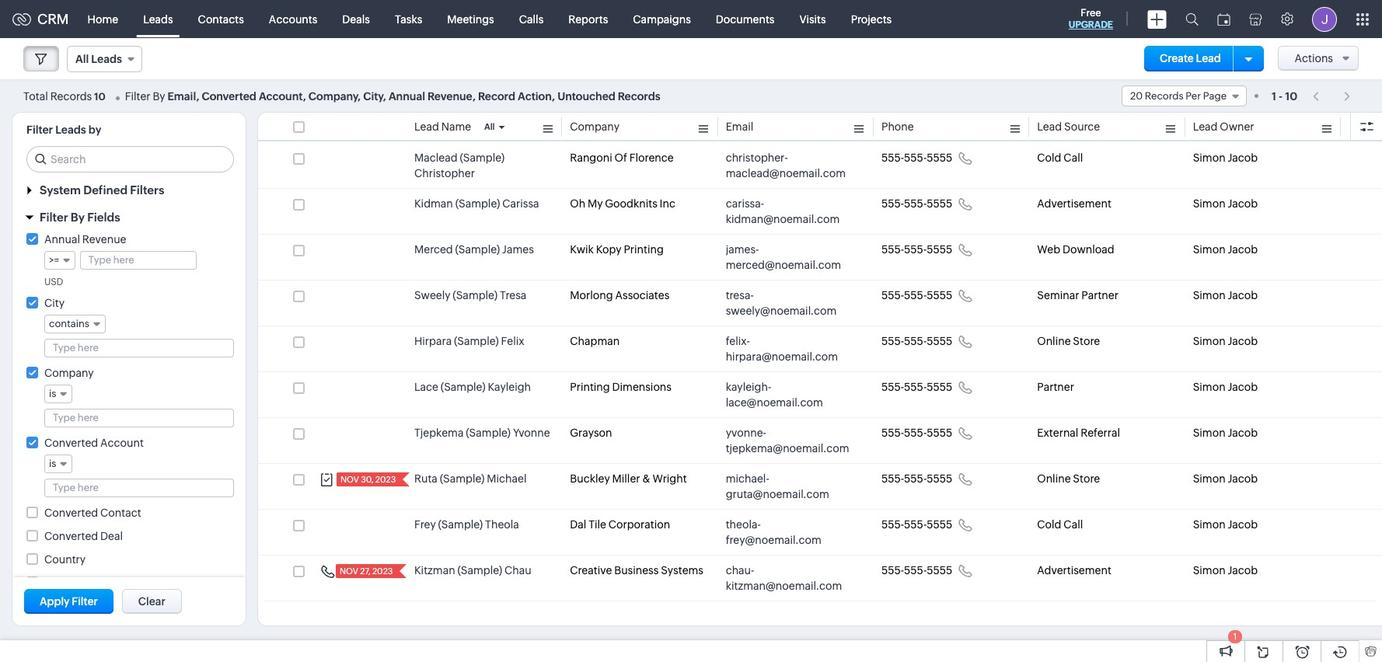 Task type: vqa. For each thing, say whether or not it's contained in the screenshot.
dal
yes



Task type: describe. For each thing, give the bounding box(es) containing it.
(sample) for theola
[[438, 518, 483, 531]]

lead for lead name
[[414, 120, 439, 133]]

Search text field
[[27, 147, 233, 172]]

michael
[[487, 473, 527, 485]]

555-555-5555 for carissa- kidman@noemail.com
[[881, 197, 952, 210]]

0 vertical spatial company
[[570, 120, 619, 133]]

1 for 1 - 10
[[1272, 90, 1276, 102]]

all leads
[[75, 53, 122, 65]]

5555 for michael- gruta@noemail.com
[[927, 473, 952, 485]]

campaigns link
[[620, 0, 703, 38]]

page
[[1203, 90, 1227, 102]]

1 vertical spatial company
[[44, 367, 94, 379]]

referral
[[1081, 427, 1120, 439]]

555-555-5555 for felix- hirpara@noemail.com
[[881, 335, 952, 347]]

555-555-5555 for james- merced@noemail.com
[[881, 243, 952, 256]]

system
[[40, 183, 81, 197]]

felix- hirpara@noemail.com link
[[726, 333, 850, 365]]

tjepkema (sample) yvonne
[[414, 427, 550, 439]]

tresa- sweely@noemail.com link
[[726, 288, 850, 319]]

apply filter
[[40, 595, 98, 608]]

felix-
[[726, 335, 750, 347]]

555-555-5555 for yvonne- tjepkema@noemail.com
[[881, 427, 952, 439]]

5555 for chau- kitzman@noemail.com
[[927, 564, 952, 577]]

merced (sample) james
[[414, 243, 534, 256]]

home
[[88, 13, 118, 25]]

nov 27, 2023
[[340, 567, 393, 576]]

system defined filters
[[40, 183, 164, 197]]

miller
[[612, 473, 640, 485]]

555-555-5555 for kayleigh- lace@noemail.com
[[881, 381, 952, 393]]

simon jacob for chau- kitzman@noemail.com
[[1193, 564, 1258, 577]]

upgrade
[[1069, 19, 1113, 30]]

1 horizontal spatial annual
[[389, 90, 425, 102]]

>=
[[49, 254, 59, 266]]

carissa
[[502, 197, 539, 210]]

cold for christopher- maclead@noemail.com
[[1037, 152, 1061, 164]]

2 horizontal spatial leads
[[143, 13, 173, 25]]

jacob for felix- hirpara@noemail.com
[[1228, 335, 1258, 347]]

(sample) for tresa
[[453, 289, 498, 302]]

20 Records Per Page field
[[1122, 86, 1247, 106]]

maclead (sample) christopher
[[414, 152, 505, 180]]

(sample) for kayleigh
[[441, 381, 485, 393]]

simon for christopher- maclead@noemail.com
[[1193, 152, 1226, 164]]

filters
[[130, 183, 164, 197]]

logo image
[[12, 13, 31, 25]]

chau-
[[726, 564, 754, 577]]

actions
[[1294, 52, 1333, 65]]

create lead button
[[1144, 46, 1236, 72]]

simon for tresa- sweely@noemail.com
[[1193, 289, 1226, 302]]

chau
[[504, 564, 531, 577]]

2 vertical spatial by
[[87, 577, 100, 589]]

nov for kitzman
[[340, 567, 358, 576]]

5555 for theola- frey@noemail.com
[[927, 518, 952, 531]]

by for email,
[[153, 90, 165, 102]]

555-555-5555 for theola- frey@noemail.com
[[881, 518, 952, 531]]

goodknits
[[605, 197, 657, 210]]

calls
[[519, 13, 544, 25]]

jacob for james- merced@noemail.com
[[1228, 243, 1258, 256]]

rangoni
[[570, 152, 612, 164]]

documents link
[[703, 0, 787, 38]]

annual revenue
[[44, 233, 126, 246]]

meetings
[[447, 13, 494, 25]]

0 horizontal spatial annual
[[44, 233, 80, 246]]

yvonne- tjepkema@noemail.com link
[[726, 425, 850, 456]]

5555 for yvonne- tjepkema@noemail.com
[[927, 427, 952, 439]]

system defined filters button
[[12, 176, 246, 204]]

free
[[1081, 7, 1101, 19]]

kidman (sample) carissa link
[[414, 196, 539, 211]]

call for christopher- maclead@noemail.com
[[1064, 152, 1083, 164]]

lace@noemail.com
[[726, 396, 823, 409]]

revenue
[[82, 233, 126, 246]]

of
[[614, 152, 627, 164]]

converted for converted deal
[[44, 530, 98, 543]]

store for felix- hirpara@noemail.com
[[1073, 335, 1100, 347]]

web
[[1037, 243, 1060, 256]]

maclead
[[414, 152, 458, 164]]

555-555-5555 for michael- gruta@noemail.com
[[881, 473, 952, 485]]

tjepkema (sample) yvonne link
[[414, 425, 550, 441]]

cold for theola- frey@noemail.com
[[1037, 518, 1061, 531]]

tresa
[[500, 289, 526, 302]]

555-555-5555 for chau- kitzman@noemail.com
[[881, 564, 952, 577]]

dal
[[570, 518, 586, 531]]

all for all leads
[[75, 53, 89, 65]]

call for theola- frey@noemail.com
[[1064, 518, 1083, 531]]

leads for all leads
[[91, 53, 122, 65]]

simon jacob for kayleigh- lace@noemail.com
[[1193, 381, 1258, 393]]

lead for lead owner
[[1193, 120, 1218, 133]]

apply
[[40, 595, 70, 608]]

by for fields
[[71, 211, 85, 224]]

simon jacob for christopher- maclead@noemail.com
[[1193, 152, 1258, 164]]

simon for carissa- kidman@noemail.com
[[1193, 197, 1226, 210]]

kidman
[[414, 197, 453, 210]]

email,
[[167, 90, 199, 102]]

cold call for theola- frey@noemail.com
[[1037, 518, 1083, 531]]

nov for ruta
[[340, 475, 359, 484]]

total records 10
[[23, 90, 106, 102]]

search image
[[1185, 12, 1199, 26]]

simon for yvonne- tjepkema@noemail.com
[[1193, 427, 1226, 439]]

meetings link
[[435, 0, 507, 38]]

creative business systems
[[570, 564, 703, 577]]

dal tile corporation
[[570, 518, 670, 531]]

action,
[[518, 90, 555, 102]]

simon jacob for felix- hirpara@noemail.com
[[1193, 335, 1258, 347]]

simon jacob for theola- frey@noemail.com
[[1193, 518, 1258, 531]]

nov 30, 2023
[[340, 475, 396, 484]]

merced
[[414, 243, 453, 256]]

contacts
[[198, 13, 244, 25]]

1 horizontal spatial printing
[[624, 243, 664, 256]]

1 for 1
[[1233, 632, 1237, 641]]

rangoni of florence
[[570, 152, 674, 164]]

account,
[[259, 90, 306, 102]]

web download
[[1037, 243, 1114, 256]]

5555 for kayleigh- lace@noemail.com
[[927, 381, 952, 393]]

20
[[1130, 90, 1143, 102]]

hirpara
[[414, 335, 452, 347]]

simon for james- merced@noemail.com
[[1193, 243, 1226, 256]]

jacob for chau- kitzman@noemail.com
[[1228, 564, 1258, 577]]

records for 20
[[1145, 90, 1183, 102]]

filter for filter by fields
[[40, 211, 68, 224]]

kidman@noemail.com
[[726, 213, 840, 225]]

external
[[1037, 427, 1078, 439]]

filter inside apply filter button
[[72, 595, 98, 608]]

gruta@noemail.com
[[726, 488, 829, 501]]

converted contact
[[44, 507, 141, 519]]

simon for chau- kitzman@noemail.com
[[1193, 564, 1226, 577]]

profile element
[[1303, 0, 1346, 38]]

type here text field for >=
[[81, 252, 196, 269]]

&
[[642, 473, 650, 485]]

simon for felix- hirpara@noemail.com
[[1193, 335, 1226, 347]]

2023 for ruta (sample) michael
[[375, 475, 396, 484]]

projects link
[[838, 0, 904, 38]]

-
[[1279, 90, 1283, 102]]

frey
[[414, 518, 436, 531]]

grayson
[[570, 427, 612, 439]]

filter leads by
[[26, 124, 101, 136]]

advertisement for chau- kitzman@noemail.com
[[1037, 564, 1111, 577]]

filter by fields
[[40, 211, 120, 224]]

creative
[[570, 564, 612, 577]]

usd
[[44, 277, 63, 288]]

contacts link
[[185, 0, 256, 38]]

jacob for kayleigh- lace@noemail.com
[[1228, 381, 1258, 393]]

tasks
[[395, 13, 422, 25]]

ruta (sample) michael
[[414, 473, 527, 485]]

online store for michael- gruta@noemail.com
[[1037, 473, 1100, 485]]

kayleigh- lace@noemail.com link
[[726, 379, 850, 410]]

tresa- sweely@noemail.com
[[726, 289, 837, 317]]

type here text field for is
[[45, 410, 233, 427]]



Task type: locate. For each thing, give the bounding box(es) containing it.
0 vertical spatial printing
[[624, 243, 664, 256]]

2 horizontal spatial by
[[153, 90, 165, 102]]

converted left account
[[44, 437, 98, 449]]

0 horizontal spatial all
[[75, 53, 89, 65]]

yvonne-
[[726, 427, 766, 439]]

theola-
[[726, 518, 761, 531]]

profile image
[[1312, 7, 1337, 31]]

tile
[[589, 518, 606, 531]]

2023 for kitzman (sample) chau
[[372, 567, 393, 576]]

2 call from the top
[[1064, 518, 1083, 531]]

seminar partner
[[1037, 289, 1118, 302]]

6 555-555-5555 from the top
[[881, 381, 952, 393]]

6 simon jacob from the top
[[1193, 381, 1258, 393]]

0 vertical spatial leads
[[143, 13, 173, 25]]

projects
[[851, 13, 892, 25]]

8 simon from the top
[[1193, 473, 1226, 485]]

(sample) for michael
[[440, 473, 485, 485]]

1 horizontal spatial records
[[618, 90, 660, 102]]

email
[[726, 120, 753, 133]]

5 jacob from the top
[[1228, 335, 1258, 347]]

3 simon jacob from the top
[[1193, 243, 1258, 256]]

1 vertical spatial all
[[484, 122, 495, 131]]

1 555-555-5555 from the top
[[881, 152, 952, 164]]

calendar image
[[1217, 13, 1230, 25]]

simon jacob
[[1193, 152, 1258, 164], [1193, 197, 1258, 210], [1193, 243, 1258, 256], [1193, 289, 1258, 302], [1193, 335, 1258, 347], [1193, 381, 1258, 393], [1193, 427, 1258, 439], [1193, 473, 1258, 485], [1193, 518, 1258, 531], [1193, 564, 1258, 577]]

5 simon from the top
[[1193, 335, 1226, 347]]

1 horizontal spatial all
[[484, 122, 495, 131]]

kayleigh
[[488, 381, 531, 393]]

visits link
[[787, 0, 838, 38]]

lead left owner
[[1193, 120, 1218, 133]]

store down seminar partner
[[1073, 335, 1100, 347]]

by inside filter by fields dropdown button
[[71, 211, 85, 224]]

simon for michael- gruta@noemail.com
[[1193, 473, 1226, 485]]

type here text field for city
[[45, 340, 233, 357]]

1 vertical spatial 1
[[1233, 632, 1237, 641]]

filter down created by in the bottom of the page
[[72, 595, 98, 608]]

1 cold call from the top
[[1037, 152, 1083, 164]]

is field for converted account
[[44, 455, 73, 473]]

2 vertical spatial leads
[[55, 124, 86, 136]]

0 vertical spatial annual
[[389, 90, 425, 102]]

0 vertical spatial online store
[[1037, 335, 1100, 347]]

accounts link
[[256, 0, 330, 38]]

2023 right 30,
[[375, 475, 396, 484]]

converted up converted deal
[[44, 507, 98, 519]]

7 555-555-5555 from the top
[[881, 427, 952, 439]]

partner right seminar
[[1081, 289, 1118, 302]]

theola- frey@noemail.com
[[726, 518, 821, 546]]

8 555-555-5555 from the top
[[881, 473, 952, 485]]

2 horizontal spatial records
[[1145, 90, 1183, 102]]

1 vertical spatial is field
[[44, 455, 73, 473]]

nov 27, 2023 link
[[336, 564, 394, 578]]

lace (sample) kayleigh link
[[414, 379, 531, 395]]

(sample) down name
[[460, 152, 505, 164]]

10 inside total records 10
[[94, 91, 106, 102]]

(sample) inside maclead (sample) christopher
[[460, 152, 505, 164]]

advertisement for carissa- kidman@noemail.com
[[1037, 197, 1111, 210]]

records for total
[[50, 90, 92, 102]]

create lead
[[1160, 52, 1221, 65]]

leads left the by at left top
[[55, 124, 86, 136]]

1
[[1272, 90, 1276, 102], [1233, 632, 1237, 641]]

1 vertical spatial advertisement
[[1037, 564, 1111, 577]]

apply filter button
[[24, 589, 113, 614]]

oh
[[570, 197, 585, 210]]

simon jacob for yvonne- tjepkema@noemail.com
[[1193, 427, 1258, 439]]

5 5555 from the top
[[927, 335, 952, 347]]

2023 inside 'link'
[[372, 567, 393, 576]]

type here text field for converted account
[[45, 480, 233, 497]]

records
[[50, 90, 92, 102], [618, 90, 660, 102], [1145, 90, 1183, 102]]

is for converted account
[[49, 458, 56, 469]]

1 online from the top
[[1037, 335, 1071, 347]]

555-
[[881, 152, 904, 164], [904, 152, 927, 164], [881, 197, 904, 210], [904, 197, 927, 210], [881, 243, 904, 256], [904, 243, 927, 256], [881, 289, 904, 302], [904, 289, 927, 302], [881, 335, 904, 347], [904, 335, 927, 347], [881, 381, 904, 393], [904, 381, 927, 393], [881, 427, 904, 439], [904, 427, 927, 439], [881, 473, 904, 485], [904, 473, 927, 485], [881, 518, 904, 531], [904, 518, 927, 531], [881, 564, 904, 577], [904, 564, 927, 577]]

1 vertical spatial printing
[[570, 381, 610, 393]]

9 simon jacob from the top
[[1193, 518, 1258, 531]]

1 horizontal spatial leads
[[91, 53, 122, 65]]

is field down the converted account
[[44, 455, 73, 473]]

5555 for felix- hirpara@noemail.com
[[927, 335, 952, 347]]

download
[[1063, 243, 1114, 256]]

filter down the total
[[26, 124, 53, 136]]

>= field
[[44, 251, 75, 270]]

8 simon jacob from the top
[[1193, 473, 1258, 485]]

(sample) left "james"
[[455, 243, 500, 256]]

(sample) for yvonne
[[466, 427, 511, 439]]

1 vertical spatial 2023
[[372, 567, 393, 576]]

10 for 1 - 10
[[1285, 90, 1297, 102]]

2 type here text field from the top
[[45, 480, 233, 497]]

company,
[[308, 90, 361, 102]]

2 555-555-5555 from the top
[[881, 197, 952, 210]]

chau- kitzman@noemail.com
[[726, 564, 842, 592]]

is field
[[44, 385, 73, 403], [44, 455, 73, 473]]

lead inside create lead button
[[1196, 52, 1221, 65]]

7 jacob from the top
[[1228, 427, 1258, 439]]

tresa-
[[726, 289, 754, 302]]

simon for theola- frey@noemail.com
[[1193, 518, 1226, 531]]

online store down seminar partner
[[1037, 335, 1100, 347]]

0 horizontal spatial records
[[50, 90, 92, 102]]

0 vertical spatial is field
[[44, 385, 73, 403]]

converted for converted contact
[[44, 507, 98, 519]]

4 5555 from the top
[[927, 289, 952, 302]]

simon jacob for carissa- kidman@noemail.com
[[1193, 197, 1258, 210]]

5555 for james- merced@noemail.com
[[927, 243, 952, 256]]

tjepkema
[[414, 427, 464, 439]]

online down the external
[[1037, 473, 1071, 485]]

1 call from the top
[[1064, 152, 1083, 164]]

lead for lead source
[[1037, 120, 1062, 133]]

0 vertical spatial 2023
[[375, 475, 396, 484]]

4 simon jacob from the top
[[1193, 289, 1258, 302]]

8 5555 from the top
[[927, 473, 952, 485]]

1 vertical spatial is
[[49, 458, 56, 469]]

account
[[100, 437, 144, 449]]

lead left source
[[1037, 120, 1062, 133]]

5 555-555-5555 from the top
[[881, 335, 952, 347]]

online down seminar
[[1037, 335, 1071, 347]]

4 simon from the top
[[1193, 289, 1226, 302]]

annual right city,
[[389, 90, 425, 102]]

by right created at the bottom of page
[[87, 577, 100, 589]]

reports link
[[556, 0, 620, 38]]

lace (sample) kayleigh
[[414, 381, 531, 393]]

untouched
[[557, 90, 615, 102]]

filter down "system"
[[40, 211, 68, 224]]

kayleigh- lace@noemail.com
[[726, 381, 823, 409]]

1 vertical spatial cold
[[1037, 518, 1061, 531]]

morlong
[[570, 289, 613, 302]]

kitzman
[[414, 564, 455, 577]]

2 jacob from the top
[[1228, 197, 1258, 210]]

2 cold call from the top
[[1037, 518, 1083, 531]]

jacob for yvonne- tjepkema@noemail.com
[[1228, 427, 1258, 439]]

kwik kopy printing
[[570, 243, 664, 256]]

florence
[[629, 152, 674, 164]]

1 advertisement from the top
[[1037, 197, 1111, 210]]

cold call for christopher- maclead@noemail.com
[[1037, 152, 1083, 164]]

simon
[[1193, 152, 1226, 164], [1193, 197, 1226, 210], [1193, 243, 1226, 256], [1193, 289, 1226, 302], [1193, 335, 1226, 347], [1193, 381, 1226, 393], [1193, 427, 1226, 439], [1193, 473, 1226, 485], [1193, 518, 1226, 531], [1193, 564, 1226, 577]]

(sample) left felix
[[454, 335, 499, 347]]

leads for filter leads by
[[55, 124, 86, 136]]

(sample) for chau
[[457, 564, 502, 577]]

0 vertical spatial online
[[1037, 335, 1071, 347]]

carissa-
[[726, 197, 764, 210]]

20 records per page
[[1130, 90, 1227, 102]]

converted for converted account
[[44, 437, 98, 449]]

All Leads field
[[67, 46, 142, 72]]

10 555-555-5555 from the top
[[881, 564, 952, 577]]

owner
[[1220, 120, 1254, 133]]

country
[[44, 553, 86, 566]]

2 simon jacob from the top
[[1193, 197, 1258, 210]]

leads
[[143, 13, 173, 25], [91, 53, 122, 65], [55, 124, 86, 136]]

1 vertical spatial type here text field
[[45, 410, 233, 427]]

10 5555 from the top
[[927, 564, 952, 577]]

nov inside 'link'
[[340, 567, 358, 576]]

all
[[75, 53, 89, 65], [484, 122, 495, 131]]

9 555-555-5555 from the top
[[881, 518, 952, 531]]

contains
[[49, 318, 89, 330]]

external referral
[[1037, 427, 1120, 439]]

0 horizontal spatial leads
[[55, 124, 86, 136]]

create menu element
[[1138, 0, 1176, 38]]

5555 for carissa- kidman@noemail.com
[[927, 197, 952, 210]]

nov
[[340, 475, 359, 484], [340, 567, 358, 576]]

nov left 27,
[[340, 567, 358, 576]]

0 vertical spatial type here text field
[[81, 252, 196, 269]]

1 vertical spatial annual
[[44, 233, 80, 246]]

jacob for tresa- sweely@noemail.com
[[1228, 289, 1258, 302]]

converted right email,
[[202, 90, 256, 102]]

(sample) right lace
[[441, 381, 485, 393]]

sweely (sample) tresa link
[[414, 288, 526, 303]]

contains field
[[44, 315, 106, 333]]

kopy
[[596, 243, 622, 256]]

0 horizontal spatial partner
[[1037, 381, 1074, 393]]

maclead@noemail.com
[[726, 167, 846, 180]]

christopher-
[[726, 152, 788, 164]]

buckley
[[570, 473, 610, 485]]

1 online store from the top
[[1037, 335, 1100, 347]]

2 is from the top
[[49, 458, 56, 469]]

5 simon jacob from the top
[[1193, 335, 1258, 347]]

0 vertical spatial advertisement
[[1037, 197, 1111, 210]]

by up annual revenue at the top left of page
[[71, 211, 85, 224]]

1 cold from the top
[[1037, 152, 1061, 164]]

0 horizontal spatial printing
[[570, 381, 610, 393]]

yvonne
[[513, 427, 550, 439]]

simon jacob for tresa- sweely@noemail.com
[[1193, 289, 1258, 302]]

calls link
[[507, 0, 556, 38]]

records up filter leads by
[[50, 90, 92, 102]]

row group
[[258, 143, 1382, 602]]

simon jacob for michael- gruta@noemail.com
[[1193, 473, 1258, 485]]

3 simon from the top
[[1193, 243, 1226, 256]]

1 store from the top
[[1073, 335, 1100, 347]]

0 vertical spatial 1
[[1272, 90, 1276, 102]]

all for all
[[484, 122, 495, 131]]

1 horizontal spatial 10
[[1285, 90, 1297, 102]]

felix- hirpara@noemail.com
[[726, 335, 838, 363]]

0 vertical spatial type here text field
[[45, 340, 233, 357]]

2 simon from the top
[[1193, 197, 1226, 210]]

(sample) for carissa
[[455, 197, 500, 210]]

1 type here text field from the top
[[45, 340, 233, 357]]

records inside field
[[1145, 90, 1183, 102]]

is up the converted account
[[49, 388, 56, 400]]

fields
[[87, 211, 120, 224]]

3 5555 from the top
[[927, 243, 952, 256]]

online store down external referral
[[1037, 473, 1100, 485]]

created by
[[44, 577, 100, 589]]

simon for kayleigh- lace@noemail.com
[[1193, 381, 1226, 393]]

(sample) down maclead (sample) christopher link
[[455, 197, 500, 210]]

9 simon from the top
[[1193, 518, 1226, 531]]

jacob for christopher- maclead@noemail.com
[[1228, 152, 1258, 164]]

jacob for michael- gruta@noemail.com
[[1228, 473, 1258, 485]]

search element
[[1176, 0, 1208, 38]]

5555 for tresa- sweely@noemail.com
[[927, 289, 952, 302]]

partner up the external
[[1037, 381, 1074, 393]]

0 horizontal spatial 10
[[94, 91, 106, 102]]

0 vertical spatial cold
[[1037, 152, 1061, 164]]

1 horizontal spatial partner
[[1081, 289, 1118, 302]]

1 vertical spatial by
[[71, 211, 85, 224]]

records right untouched
[[618, 90, 660, 102]]

home link
[[75, 0, 131, 38]]

annual up >= field
[[44, 233, 80, 246]]

Type here text field
[[45, 340, 233, 357], [45, 480, 233, 497]]

store down external referral
[[1073, 473, 1100, 485]]

chau- kitzman@noemail.com link
[[726, 563, 850, 594]]

lead right create
[[1196, 52, 1221, 65]]

2 5555 from the top
[[927, 197, 952, 210]]

1 vertical spatial online store
[[1037, 473, 1100, 485]]

1 is from the top
[[49, 388, 56, 400]]

0 vertical spatial cold call
[[1037, 152, 1083, 164]]

6 jacob from the top
[[1228, 381, 1258, 393]]

frey (sample) theola link
[[414, 517, 519, 532]]

2 cold from the top
[[1037, 518, 1061, 531]]

is field up the converted account
[[44, 385, 73, 403]]

filter for filter leads by
[[26, 124, 53, 136]]

deals
[[342, 13, 370, 25]]

(sample) left yvonne
[[466, 427, 511, 439]]

leads inside field
[[91, 53, 122, 65]]

maclead (sample) christopher link
[[414, 150, 554, 181]]

online for felix- hirpara@noemail.com
[[1037, 335, 1071, 347]]

1 5555 from the top
[[927, 152, 952, 164]]

1 horizontal spatial company
[[570, 120, 619, 133]]

7 5555 from the top
[[927, 427, 952, 439]]

jacob for carissa- kidman@noemail.com
[[1228, 197, 1258, 210]]

10 for total records 10
[[94, 91, 106, 102]]

10 jacob from the top
[[1228, 564, 1258, 577]]

0 vertical spatial partner
[[1081, 289, 1118, 302]]

3 555-555-5555 from the top
[[881, 243, 952, 256]]

1 horizontal spatial 1
[[1272, 90, 1276, 102]]

frey@noemail.com
[[726, 534, 821, 546]]

1 vertical spatial cold call
[[1037, 518, 1083, 531]]

hirpara@noemail.com
[[726, 351, 838, 363]]

store
[[1073, 335, 1100, 347], [1073, 473, 1100, 485]]

kwik
[[570, 243, 594, 256]]

all inside field
[[75, 53, 89, 65]]

(sample) right frey
[[438, 518, 483, 531]]

6 simon from the top
[[1193, 381, 1226, 393]]

2 is field from the top
[[44, 455, 73, 473]]

(sample) left chau
[[457, 564, 502, 577]]

2 online from the top
[[1037, 473, 1071, 485]]

leads right home link
[[143, 13, 173, 25]]

filter by fields button
[[12, 204, 246, 231]]

2023 right 27,
[[372, 567, 393, 576]]

10 up the by at left top
[[94, 91, 106, 102]]

nov left 30,
[[340, 475, 359, 484]]

simon jacob for james- merced@noemail.com
[[1193, 243, 1258, 256]]

printing right kopy
[[624, 243, 664, 256]]

visits
[[799, 13, 826, 25]]

7 simon from the top
[[1193, 427, 1226, 439]]

ruta (sample) michael link
[[414, 471, 527, 487]]

inc
[[660, 197, 675, 210]]

1 horizontal spatial by
[[87, 577, 100, 589]]

0 horizontal spatial 1
[[1233, 632, 1237, 641]]

is field for company
[[44, 385, 73, 403]]

0 vertical spatial all
[[75, 53, 89, 65]]

0 vertical spatial store
[[1073, 335, 1100, 347]]

lead source
[[1037, 120, 1100, 133]]

james- merced@noemail.com
[[726, 243, 841, 271]]

2 online store from the top
[[1037, 473, 1100, 485]]

1 simon from the top
[[1193, 152, 1226, 164]]

filter
[[125, 90, 150, 102], [26, 124, 53, 136], [40, 211, 68, 224], [72, 595, 98, 608]]

0 vertical spatial is
[[49, 388, 56, 400]]

3 jacob from the top
[[1228, 243, 1258, 256]]

jacob for theola- frey@noemail.com
[[1228, 518, 1258, 531]]

(sample) for james
[[455, 243, 500, 256]]

type here text field up account
[[45, 410, 233, 427]]

lead left name
[[414, 120, 439, 133]]

all up total records 10
[[75, 53, 89, 65]]

2 advertisement from the top
[[1037, 564, 1111, 577]]

1 is field from the top
[[44, 385, 73, 403]]

0 horizontal spatial company
[[44, 367, 94, 379]]

records right the 20
[[1145, 90, 1183, 102]]

company down contains field
[[44, 367, 94, 379]]

6 5555 from the top
[[927, 381, 952, 393]]

1 vertical spatial online
[[1037, 473, 1071, 485]]

1 vertical spatial call
[[1064, 518, 1083, 531]]

1 simon jacob from the top
[[1193, 152, 1258, 164]]

30,
[[361, 475, 374, 484]]

by left email,
[[153, 90, 165, 102]]

row group containing maclead (sample) christopher
[[258, 143, 1382, 602]]

(sample) for felix
[[454, 335, 499, 347]]

filter for filter by email, converted account, company, city, annual revenue, record action, untouched records
[[125, 90, 150, 102]]

printing up grayson
[[570, 381, 610, 393]]

10 simon jacob from the top
[[1193, 564, 1258, 577]]

7 simon jacob from the top
[[1193, 427, 1258, 439]]

leads down home
[[91, 53, 122, 65]]

1 vertical spatial type here text field
[[45, 480, 233, 497]]

filter left email,
[[125, 90, 150, 102]]

9 5555 from the top
[[927, 518, 952, 531]]

ruta
[[414, 473, 438, 485]]

4 555-555-5555 from the top
[[881, 289, 952, 302]]

10 simon from the top
[[1193, 564, 1226, 577]]

5555 for christopher- maclead@noemail.com
[[927, 152, 952, 164]]

yvonne- tjepkema@noemail.com
[[726, 427, 849, 455]]

filter by email, converted account, company, city, annual revenue, record action, untouched records
[[125, 90, 660, 102]]

(sample) left tresa
[[453, 289, 498, 302]]

0 vertical spatial by
[[153, 90, 165, 102]]

Type here text field
[[81, 252, 196, 269], [45, 410, 233, 427]]

0 vertical spatial call
[[1064, 152, 1083, 164]]

create
[[1160, 52, 1194, 65]]

documents
[[716, 13, 775, 25]]

navigation
[[1305, 85, 1359, 107]]

1 vertical spatial nov
[[340, 567, 358, 576]]

(sample) right ruta
[[440, 473, 485, 485]]

converted up country at the bottom left of the page
[[44, 530, 98, 543]]

online for michael- gruta@noemail.com
[[1037, 473, 1071, 485]]

online store for felix- hirpara@noemail.com
[[1037, 335, 1100, 347]]

(sample) for christopher
[[460, 152, 505, 164]]

10 right - on the top of the page
[[1285, 90, 1297, 102]]

4 jacob from the top
[[1228, 289, 1258, 302]]

2 store from the top
[[1073, 473, 1100, 485]]

1 vertical spatial partner
[[1037, 381, 1074, 393]]

chapman
[[570, 335, 620, 347]]

all down record
[[484, 122, 495, 131]]

1 vertical spatial leads
[[91, 53, 122, 65]]

type here text field down contains field
[[45, 340, 233, 357]]

buckley miller & wright
[[570, 473, 687, 485]]

type here text field up contact
[[45, 480, 233, 497]]

record
[[478, 90, 515, 102]]

1 jacob from the top
[[1228, 152, 1258, 164]]

create menu image
[[1147, 10, 1167, 28]]

deals link
[[330, 0, 382, 38]]

555-555-5555 for christopher- maclead@noemail.com
[[881, 152, 952, 164]]

9 jacob from the top
[[1228, 518, 1258, 531]]

company up rangoni
[[570, 120, 619, 133]]

crm link
[[12, 11, 69, 27]]

1 vertical spatial store
[[1073, 473, 1100, 485]]

filter inside filter by fields dropdown button
[[40, 211, 68, 224]]

type here text field down the revenue
[[81, 252, 196, 269]]

8 jacob from the top
[[1228, 473, 1258, 485]]

0 vertical spatial nov
[[340, 475, 359, 484]]

0 horizontal spatial by
[[71, 211, 85, 224]]

555-555-5555
[[881, 152, 952, 164], [881, 197, 952, 210], [881, 243, 952, 256], [881, 289, 952, 302], [881, 335, 952, 347], [881, 381, 952, 393], [881, 427, 952, 439], [881, 473, 952, 485], [881, 518, 952, 531], [881, 564, 952, 577]]

is down the converted account
[[49, 458, 56, 469]]

555-555-5555 for tresa- sweely@noemail.com
[[881, 289, 952, 302]]

store for michael- gruta@noemail.com
[[1073, 473, 1100, 485]]



